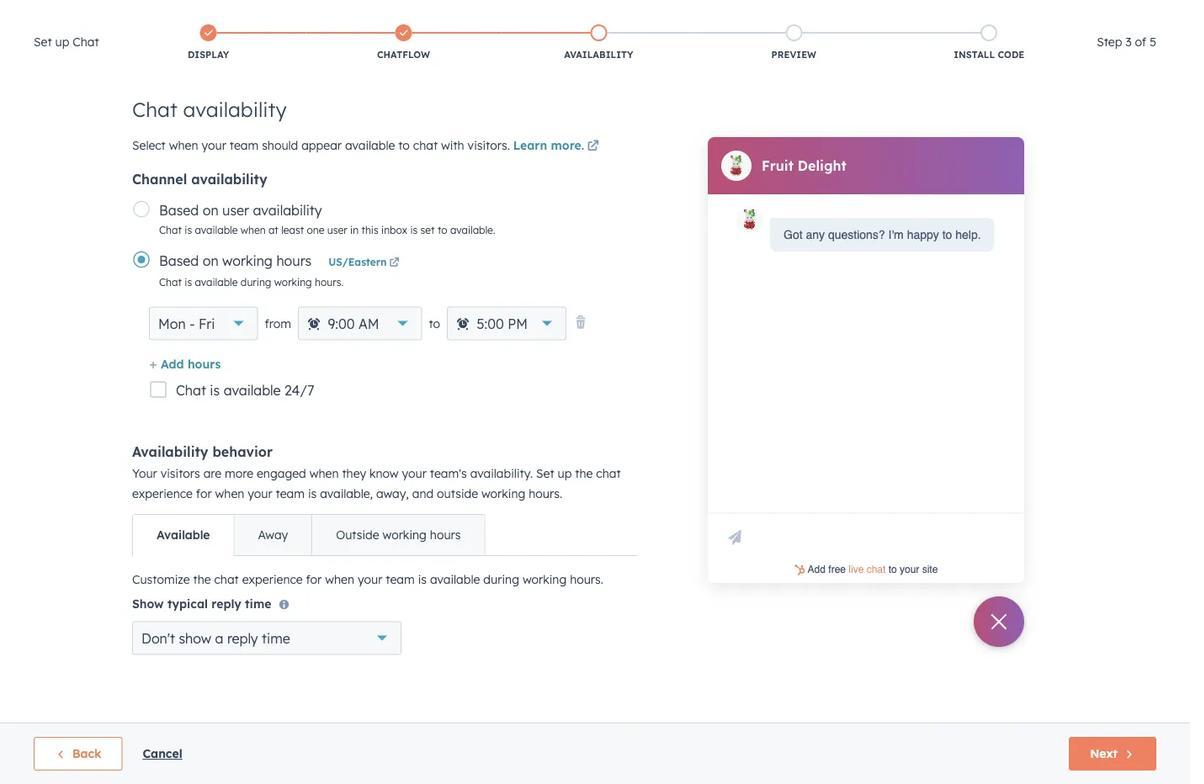 Task type: describe. For each thing, give the bounding box(es) containing it.
available link
[[133, 515, 234, 555]]

don't show a reply time button
[[132, 622, 401, 655]]

display
[[188, 49, 229, 61]]

up inside "heading"
[[55, 35, 69, 49]]

2 horizontal spatial team
[[386, 572, 415, 587]]

us/eastern
[[328, 255, 387, 268]]

0 horizontal spatial during
[[240, 276, 271, 288]]

add
[[161, 356, 184, 371]]

available for during
[[195, 276, 238, 288]]

0 horizontal spatial the
[[193, 572, 211, 587]]

preview list item
[[696, 21, 892, 65]]

based on working hours
[[159, 252, 312, 269]]

experience inside availability behavior your visitors are more engaged when they know your team's availability. set up the chat experience for when your team is available, away, and outside working hours.
[[132, 486, 193, 501]]

fruit
[[762, 157, 794, 174]]

one
[[307, 223, 324, 236]]

0 vertical spatial hours.
[[315, 276, 343, 288]]

link opens in a new window image for based on working hours
[[389, 255, 399, 271]]

mon
[[158, 315, 186, 332]]

availability list item
[[501, 21, 696, 65]]

of
[[1135, 35, 1146, 49]]

9:00 am button
[[298, 307, 422, 340]]

5
[[1150, 35, 1156, 49]]

is inside availability behavior your visitors are more engaged when they know your team's availability. set up the chat experience for when your team is available, away, and outside working hours.
[[308, 486, 317, 501]]

1 horizontal spatial hours
[[276, 252, 312, 269]]

install
[[954, 49, 995, 61]]

outside working hours
[[336, 528, 461, 542]]

chat inside availability behavior your visitors are more engaged when they know your team's availability. set up the chat experience for when your team is available, away, and outside working hours.
[[596, 466, 621, 481]]

hours inside outside working hours link
[[430, 528, 461, 542]]

working inside availability behavior your visitors are more engaged when they know your team's availability. set up the chat experience for when your team is available, away, and outside working hours.
[[481, 486, 525, 501]]

your
[[132, 466, 157, 481]]

add hours button
[[149, 354, 221, 376]]

delight
[[798, 157, 847, 174]]

list containing display
[[111, 21, 1087, 65]]

your down more
[[248, 486, 272, 501]]

set inside availability behavior your visitors are more engaged when they know your team's availability. set up the chat experience for when your team is available, away, and outside working hours.
[[536, 466, 554, 481]]

0 vertical spatial user
[[222, 202, 249, 218]]

1 vertical spatial experience
[[242, 572, 303, 587]]

add hours
[[161, 356, 221, 371]]

away link
[[234, 515, 312, 555]]

to left help.
[[942, 228, 952, 242]]

next button
[[1069, 737, 1156, 771]]

set
[[420, 223, 435, 236]]

availability for chat availability
[[183, 97, 287, 122]]

cancel button
[[143, 744, 182, 764]]

show typical reply time
[[132, 597, 271, 611]]

tab list containing available
[[132, 514, 485, 556]]

is left set
[[410, 223, 418, 236]]

based for based on working hours
[[159, 252, 199, 269]]

link opens in a new window image for based on working hours
[[389, 258, 399, 268]]

more.
[[551, 138, 584, 153]]

i'm
[[888, 228, 904, 242]]

more
[[225, 466, 253, 481]]

fruit delight
[[762, 157, 847, 174]]

outside
[[437, 486, 478, 501]]

step
[[1097, 35, 1122, 49]]

install code
[[954, 49, 1025, 61]]

behavior
[[212, 444, 273, 460]]

chat is available 24/7
[[176, 382, 314, 399]]

hours. inside availability behavior your visitors are more engaged when they know your team's availability. set up the chat experience for when your team is available, away, and outside working hours.
[[529, 486, 562, 501]]

should
[[262, 138, 298, 153]]

appear
[[301, 138, 342, 153]]

based on user availability
[[159, 202, 322, 218]]

fri
[[199, 315, 215, 332]]

-
[[189, 315, 195, 332]]

step 3 of 5
[[1097, 35, 1156, 49]]

24/7
[[284, 382, 314, 399]]

is up mon - fri at the left
[[185, 276, 192, 288]]

channel
[[132, 170, 187, 187]]

set up chat heading
[[34, 32, 99, 52]]

learn
[[513, 138, 547, 153]]

back button
[[34, 737, 122, 771]]

when down more
[[215, 486, 244, 501]]

when right the select
[[169, 138, 198, 153]]

available for 24/7
[[224, 382, 281, 399]]

preview
[[771, 49, 816, 61]]

don't
[[141, 630, 175, 647]]

customize
[[132, 572, 190, 587]]

agent says: got any questions? i'm happy to help. element
[[784, 225, 981, 245]]

5:00
[[477, 315, 504, 332]]

any
[[806, 228, 825, 242]]

0 vertical spatial reply
[[212, 597, 241, 611]]

channel availability
[[132, 170, 267, 187]]

when down "outside" at the bottom left of page
[[325, 572, 354, 587]]

cancel
[[143, 747, 182, 761]]

reply inside don't show a reply time popup button
[[227, 630, 258, 647]]

from
[[265, 316, 291, 331]]

1 horizontal spatial user
[[327, 223, 347, 236]]

chat is available when at least one user in this inbox is set to available.
[[159, 223, 495, 236]]

available.
[[450, 223, 495, 236]]

is down add hours
[[210, 382, 220, 399]]

inbox
[[381, 223, 407, 236]]

0 vertical spatial time
[[245, 597, 271, 611]]

available right appear
[[345, 138, 395, 153]]

help button
[[972, 0, 1000, 27]]

to left with
[[398, 138, 410, 153]]

time inside popup button
[[262, 630, 290, 647]]

learn more.
[[513, 138, 584, 153]]

install code list item
[[892, 21, 1087, 65]]

got any questions? i'm happy to help.
[[784, 228, 981, 242]]

set up chat
[[34, 35, 99, 49]]

your down "outside" at the bottom left of page
[[358, 572, 382, 587]]

and
[[412, 486, 434, 501]]



Task type: locate. For each thing, give the bounding box(es) containing it.
visitors
[[160, 466, 200, 481]]

1 vertical spatial availability
[[132, 444, 208, 460]]

engaged
[[257, 466, 306, 481]]

0 horizontal spatial set
[[34, 35, 52, 49]]

1 vertical spatial the
[[193, 572, 211, 587]]

availability for channel availability
[[191, 170, 267, 187]]

0 vertical spatial hours
[[276, 252, 312, 269]]

mon - fri
[[158, 315, 215, 332]]

1 vertical spatial up
[[558, 466, 572, 481]]

code
[[998, 49, 1025, 61]]

chat for chat is available during working hours.
[[159, 276, 182, 288]]

to right set
[[438, 223, 447, 236]]

available left 24/7
[[224, 382, 281, 399]]

1 horizontal spatial team
[[276, 486, 305, 501]]

0 horizontal spatial hours.
[[315, 276, 343, 288]]

availability up based on user availability
[[191, 170, 267, 187]]

1 horizontal spatial for
[[306, 572, 322, 587]]

2 horizontal spatial chat
[[596, 466, 621, 481]]

1 vertical spatial hours.
[[529, 486, 562, 501]]

user left in
[[327, 223, 347, 236]]

availability up should
[[183, 97, 287, 122]]

hours
[[276, 252, 312, 269], [188, 356, 221, 371], [430, 528, 461, 542]]

1 vertical spatial link opens in a new window image
[[389, 255, 399, 271]]

2 vertical spatial availability
[[253, 202, 322, 218]]

the up show typical reply time
[[193, 572, 211, 587]]

help.
[[955, 228, 981, 242]]

select when your team should appear available to chat with visitors.
[[132, 138, 510, 153]]

for inside availability behavior your visitors are more engaged when they know your team's availability. set up the chat experience for when your team is available, away, and outside working hours.
[[196, 486, 212, 501]]

0 vertical spatial link opens in a new window image
[[587, 141, 599, 153]]

team down engaged
[[276, 486, 305, 501]]

link opens in a new window image inside us/eastern link
[[389, 258, 399, 268]]

0 vertical spatial link opens in a new window image
[[587, 137, 599, 157]]

availability
[[564, 49, 633, 61], [132, 444, 208, 460]]

hours down outside
[[430, 528, 461, 542]]

0 vertical spatial up
[[55, 35, 69, 49]]

2 horizontal spatial hours
[[430, 528, 461, 542]]

available
[[157, 528, 210, 542]]

on for working
[[203, 252, 219, 269]]

time
[[245, 597, 271, 611], [262, 630, 290, 647]]

away,
[[376, 486, 409, 501]]

link opens in a new window image inside learn more. link
[[587, 141, 599, 153]]

link opens in a new window image down inbox
[[389, 255, 399, 271]]

1 vertical spatial availability
[[191, 170, 267, 187]]

0 vertical spatial for
[[196, 486, 212, 501]]

1 vertical spatial set
[[536, 466, 554, 481]]

link opens in a new window image right the more.
[[587, 137, 599, 157]]

am
[[359, 315, 379, 332]]

0 vertical spatial chat
[[413, 138, 438, 153]]

0 horizontal spatial experience
[[132, 486, 193, 501]]

time right a
[[262, 630, 290, 647]]

chat for chat is available when at least one user in this inbox is set to available.
[[159, 223, 182, 236]]

2 vertical spatial hours
[[430, 528, 461, 542]]

when left they
[[309, 466, 339, 481]]

1 horizontal spatial experience
[[242, 572, 303, 587]]

experience down the away link
[[242, 572, 303, 587]]

1 vertical spatial team
[[276, 486, 305, 501]]

this
[[361, 223, 378, 236]]

us/eastern link
[[328, 255, 402, 271]]

chat is available during working hours.
[[159, 276, 343, 288]]

1 vertical spatial hours
[[188, 356, 221, 371]]

time up don't show a reply time popup button
[[245, 597, 271, 611]]

1 vertical spatial link opens in a new window image
[[389, 258, 399, 268]]

outside working hours link
[[312, 515, 484, 555]]

your up and
[[402, 466, 427, 481]]

outside
[[336, 528, 379, 542]]

learn more. link
[[513, 137, 602, 157]]

link opens in a new window image down inbox
[[389, 258, 399, 268]]

available down based on working hours
[[195, 276, 238, 288]]

1 horizontal spatial chat
[[413, 138, 438, 153]]

experience down your
[[132, 486, 193, 501]]

chatflow
[[377, 49, 430, 61]]

3
[[1126, 35, 1132, 49]]

know
[[369, 466, 399, 481]]

1 based from the top
[[159, 202, 199, 218]]

is
[[185, 223, 192, 236], [410, 223, 418, 236], [185, 276, 192, 288], [210, 382, 220, 399], [308, 486, 317, 501], [418, 572, 427, 587]]

availability behavior your visitors are more engaged when they know your team's availability. set up the chat experience for when your team is available, away, and outside working hours.
[[132, 444, 621, 501]]

set inside "heading"
[[34, 35, 52, 49]]

got
[[784, 228, 803, 242]]

availability for availability
[[564, 49, 633, 61]]

1 vertical spatial chat
[[596, 466, 621, 481]]

up inside availability behavior your visitors are more engaged when they know your team's availability. set up the chat experience for when your team is available, away, and outside working hours.
[[558, 466, 572, 481]]

2 on from the top
[[203, 252, 219, 269]]

based for based on user availability
[[159, 202, 199, 218]]

list
[[111, 21, 1087, 65]]

0 horizontal spatial up
[[55, 35, 69, 49]]

visitors.
[[468, 138, 510, 153]]

1 horizontal spatial during
[[483, 572, 519, 587]]

your
[[202, 138, 226, 153], [402, 466, 427, 481], [248, 486, 272, 501], [358, 572, 382, 587]]

least
[[281, 223, 304, 236]]

1 horizontal spatial hours.
[[529, 486, 562, 501]]

experience
[[132, 486, 193, 501], [242, 572, 303, 587]]

with
[[441, 138, 464, 153]]

pm
[[508, 315, 528, 332]]

Search HubSpot search field
[[954, 35, 1160, 64]]

link opens in a new window image for select when your team should appear available to chat with visitors.
[[587, 137, 599, 157]]

up
[[55, 35, 69, 49], [558, 466, 572, 481]]

they
[[342, 466, 366, 481]]

1 horizontal spatial the
[[575, 466, 593, 481]]

0 vertical spatial on
[[203, 202, 219, 218]]

1 horizontal spatial link opens in a new window image
[[587, 137, 599, 157]]

for down are
[[196, 486, 212, 501]]

on down channel availability
[[203, 202, 219, 218]]

5:00 pm button
[[447, 307, 566, 340]]

next
[[1090, 747, 1118, 761]]

0 horizontal spatial link opens in a new window image
[[389, 255, 399, 271]]

availability.
[[470, 466, 533, 481]]

are
[[203, 466, 221, 481]]

help image
[[979, 8, 994, 23]]

for
[[196, 486, 212, 501], [306, 572, 322, 587]]

don't show a reply time
[[141, 630, 290, 647]]

1 vertical spatial for
[[306, 572, 322, 587]]

0 horizontal spatial chat
[[214, 572, 239, 587]]

1 vertical spatial reply
[[227, 630, 258, 647]]

team
[[230, 138, 259, 153], [276, 486, 305, 501], [386, 572, 415, 587]]

to
[[398, 138, 410, 153], [438, 223, 447, 236], [942, 228, 952, 242], [429, 316, 440, 331]]

happy
[[907, 228, 939, 242]]

on up chat is available during working hours. in the top of the page
[[203, 252, 219, 269]]

link opens in a new window image right the more.
[[587, 141, 599, 153]]

link opens in a new window image
[[587, 141, 599, 153], [389, 258, 399, 268]]

on
[[203, 202, 219, 218], [203, 252, 219, 269]]

show
[[179, 630, 211, 647]]

0 vertical spatial team
[[230, 138, 259, 153]]

mon - fri button
[[149, 307, 258, 340]]

is down channel availability
[[185, 223, 192, 236]]

tab list
[[132, 514, 485, 556]]

availability up least
[[253, 202, 322, 218]]

set
[[34, 35, 52, 49], [536, 466, 554, 481]]

reply up a
[[212, 597, 241, 611]]

0 vertical spatial set
[[34, 35, 52, 49]]

search button
[[1143, 35, 1175, 64]]

availability inside availability behavior your visitors are more engaged when they know your team's availability. set up the chat experience for when your team is available, away, and outside working hours.
[[132, 444, 208, 460]]

based
[[159, 202, 199, 218], [159, 252, 199, 269]]

back
[[72, 747, 101, 761]]

1 on from the top
[[203, 202, 219, 218]]

typical
[[167, 597, 208, 611]]

available
[[345, 138, 395, 153], [195, 223, 238, 236], [195, 276, 238, 288], [224, 382, 281, 399], [430, 572, 480, 587]]

0 vertical spatial based
[[159, 202, 199, 218]]

link opens in a new window image
[[587, 137, 599, 157], [389, 255, 399, 271]]

when left at
[[240, 223, 266, 236]]

1 horizontal spatial availability
[[564, 49, 633, 61]]

available down based on user availability
[[195, 223, 238, 236]]

1 horizontal spatial link opens in a new window image
[[587, 141, 599, 153]]

1 vertical spatial during
[[483, 572, 519, 587]]

on for user
[[203, 202, 219, 218]]

select
[[132, 138, 166, 153]]

available for when
[[195, 223, 238, 236]]

a
[[215, 630, 223, 647]]

team inside availability behavior your visitors are more engaged when they know your team's availability. set up the chat experience for when your team is available, away, and outside working hours.
[[276, 486, 305, 501]]

2 vertical spatial hours.
[[570, 572, 603, 587]]

the inside availability behavior your visitors are more engaged when they know your team's availability. set up the chat experience for when your team is available, away, and outside working hours.
[[575, 466, 593, 481]]

2 horizontal spatial hours.
[[570, 572, 603, 587]]

0 vertical spatial the
[[575, 466, 593, 481]]

0 horizontal spatial hours
[[188, 356, 221, 371]]

9:00
[[328, 315, 355, 332]]

availability inside list item
[[564, 49, 633, 61]]

at
[[268, 223, 278, 236]]

1 vertical spatial time
[[262, 630, 290, 647]]

2 based from the top
[[159, 252, 199, 269]]

reply
[[212, 597, 241, 611], [227, 630, 258, 647]]

2 vertical spatial chat
[[214, 572, 239, 587]]

user down channel availability
[[222, 202, 249, 218]]

availability for availability behavior your visitors are more engaged when they know your team's availability. set up the chat experience for when your team is available, away, and outside working hours.
[[132, 444, 208, 460]]

0 vertical spatial during
[[240, 276, 271, 288]]

2 vertical spatial team
[[386, 572, 415, 587]]

9:00 am
[[328, 315, 379, 332]]

0 horizontal spatial user
[[222, 202, 249, 218]]

0 horizontal spatial team
[[230, 138, 259, 153]]

1 vertical spatial based
[[159, 252, 199, 269]]

team left should
[[230, 138, 259, 153]]

0 horizontal spatial availability
[[132, 444, 208, 460]]

0 horizontal spatial for
[[196, 486, 212, 501]]

reply right a
[[227, 630, 258, 647]]

available down outside working hours
[[430, 572, 480, 587]]

customize the chat experience for when your team is available during working hours.
[[132, 572, 603, 587]]

away
[[258, 528, 288, 542]]

0 horizontal spatial link opens in a new window image
[[389, 258, 399, 268]]

search image
[[1151, 42, 1167, 57]]

chat
[[73, 35, 99, 49], [132, 97, 177, 122], [159, 223, 182, 236], [159, 276, 182, 288], [176, 382, 206, 399]]

your down chat availability
[[202, 138, 226, 153]]

team down outside working hours link
[[386, 572, 415, 587]]

0 vertical spatial experience
[[132, 486, 193, 501]]

1 horizontal spatial up
[[558, 466, 572, 481]]

chat for chat availability
[[132, 97, 177, 122]]

chat availability
[[132, 97, 287, 122]]

chatflow completed list item
[[306, 21, 501, 65]]

when
[[169, 138, 198, 153], [240, 223, 266, 236], [309, 466, 339, 481], [215, 486, 244, 501], [325, 572, 354, 587]]

hours down least
[[276, 252, 312, 269]]

chat inside set up chat "heading"
[[73, 35, 99, 49]]

based down the channel
[[159, 202, 199, 218]]

questions?
[[828, 228, 885, 242]]

to left '5:00'
[[429, 316, 440, 331]]

hours inside the add hours button
[[188, 356, 221, 371]]

display completed list item
[[111, 21, 306, 65]]

is left available,
[[308, 486, 317, 501]]

hubspot-live-chat-viral-iframe element
[[711, 562, 1021, 579]]

0 vertical spatial availability
[[564, 49, 633, 61]]

based up mon
[[159, 252, 199, 269]]

link opens in a new window image for select when your team should appear available to chat with visitors.
[[587, 141, 599, 153]]

the right the availability.
[[575, 466, 593, 481]]

hours right add
[[188, 356, 221, 371]]

availability
[[183, 97, 287, 122], [191, 170, 267, 187], [253, 202, 322, 218]]

is down outside working hours
[[418, 572, 427, 587]]

in
[[350, 223, 359, 236]]

chat for chat is available 24/7
[[176, 382, 206, 399]]

team's
[[430, 466, 467, 481]]

0 vertical spatial availability
[[183, 97, 287, 122]]

1 vertical spatial user
[[327, 223, 347, 236]]

1 vertical spatial on
[[203, 252, 219, 269]]

show
[[132, 597, 164, 611]]

1 horizontal spatial set
[[536, 466, 554, 481]]

for down the away link
[[306, 572, 322, 587]]



Task type: vqa. For each thing, say whether or not it's contained in the screenshot.
Search HubSpot SEARCH FIELD at top right
yes



